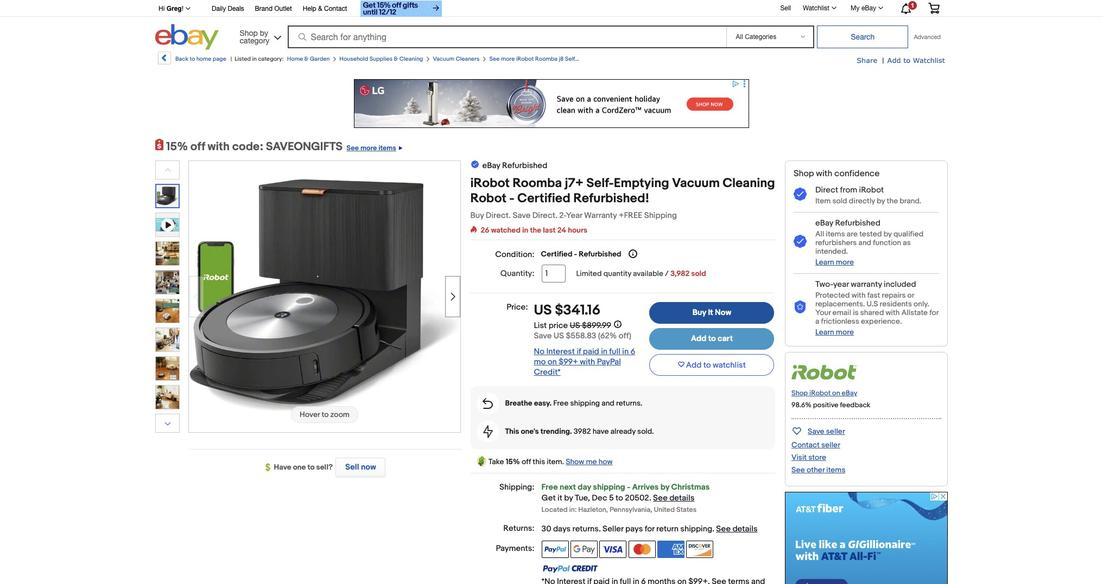 Task type: locate. For each thing, give the bounding box(es) containing it.
0 horizontal spatial us
[[534, 302, 552, 319]]

|
[[231, 55, 232, 62], [882, 56, 884, 65]]

list price us $899.99
[[534, 321, 611, 331]]

1 horizontal spatial cleaning
[[723, 176, 775, 191]]

to inside "link"
[[708, 334, 716, 344]]

1 vertical spatial -
[[574, 250, 577, 259]]

seller up the contact seller link
[[826, 427, 845, 436]]

save up the contact seller link
[[808, 427, 824, 436]]

shipping up 'discover' image
[[680, 524, 712, 535]]

by right tested
[[884, 230, 892, 239]]

| left listed
[[231, 55, 232, 62]]

self- inside irobot roomba j7+ self-emptying vacuum cleaning robot - certified refurbished! buy direct. save direct. 2-year warranty +free shipping
[[586, 176, 614, 191]]

united
[[654, 506, 675, 515]]

to right one
[[308, 463, 315, 472]]

in right listed
[[252, 55, 257, 62]]

qualified
[[894, 230, 924, 239]]

available
[[633, 269, 663, 278]]

home
[[196, 55, 211, 62]]

sell inside account navigation
[[780, 4, 791, 12]]

self- right j7+
[[586, 176, 614, 191]]

and inside us $341.16 main content
[[602, 399, 614, 408]]

0 vertical spatial save
[[513, 211, 531, 221]]

sell left watchlist link
[[780, 4, 791, 12]]

with details__icon image left item
[[794, 188, 807, 201]]

watchlist inside account navigation
[[803, 4, 830, 12]]

certified up quantity: text box
[[541, 250, 572, 259]]

0 horizontal spatial refurbished
[[502, 161, 547, 171]]

contact up the visit store link
[[792, 441, 820, 450]]

add for add to watchlist
[[686, 360, 702, 371]]

with details__icon image for two-year warranty included
[[794, 301, 807, 314]]

2 horizontal spatial &
[[394, 55, 398, 62]]

shop for shop with confidence
[[794, 169, 814, 179]]

shop up 98.6%
[[792, 389, 808, 398]]

1 vertical spatial the
[[530, 226, 541, 235]]

seller inside button
[[826, 427, 845, 436]]

15% right take
[[506, 458, 520, 467]]

visit store link
[[792, 453, 826, 462]]

1 vertical spatial contact
[[792, 441, 820, 450]]

emptying inside irobot roomba j7+ self-emptying vacuum cleaning robot - certified refurbished! buy direct. save direct. 2-year warranty +free shipping
[[614, 176, 669, 191]]

tested
[[859, 230, 882, 239]]

home & garden
[[287, 55, 330, 62]]

. left seller on the right bottom
[[599, 524, 601, 535]]

+free
[[619, 211, 642, 221]]

0 vertical spatial cleaning
[[399, 55, 423, 62]]

vacuum
[[433, 55, 454, 62], [604, 55, 625, 62], [672, 176, 720, 191]]

emptying up +free at right
[[614, 176, 669, 191]]

0 vertical spatial refurbished
[[502, 161, 547, 171]]

!
[[182, 5, 184, 12]]

in
[[252, 55, 257, 62], [522, 226, 528, 235], [601, 347, 607, 357], [622, 347, 629, 357]]

text__icon image
[[470, 160, 479, 171]]

me
[[586, 458, 597, 467]]

None submit
[[817, 26, 908, 48]]

master card image
[[628, 541, 656, 559]]

buy left it
[[693, 308, 706, 318]]

by right directly
[[877, 197, 885, 206]]

cleaning inside irobot roomba j7+ self-emptying vacuum cleaning robot - certified refurbished! buy direct. save direct. 2-year warranty +free shipping
[[723, 176, 775, 191]]

self-
[[565, 55, 577, 62], [586, 176, 614, 191]]

1 horizontal spatial vacuum
[[604, 55, 625, 62]]

shipping
[[570, 399, 600, 408], [593, 483, 625, 493], [680, 524, 712, 535]]

learn down a
[[815, 328, 834, 337]]

refurbished
[[502, 161, 547, 171], [835, 218, 880, 229], [579, 250, 621, 259]]

on right mo
[[548, 357, 557, 367]]

learn more link down "frictionless"
[[815, 328, 854, 337]]

certified inside irobot roomba j7+ self-emptying vacuum cleaning robot - certified refurbished! buy direct. save direct. 2-year warranty +free shipping
[[517, 191, 571, 206]]

with details__icon image for this one's trending.
[[483, 426, 493, 439]]

shop inside shop by category
[[240, 29, 258, 37]]

dollar sign image
[[265, 464, 274, 472]]

one's
[[521, 427, 539, 436]]

roomba inside irobot roomba j7+ self-emptying vacuum cleaning robot - certified refurbished! buy direct. save direct. 2-year warranty +free shipping
[[513, 176, 562, 191]]

seller down 'save seller'
[[821, 441, 840, 450]]

1 horizontal spatial watchlist
[[913, 56, 945, 65]]

& right help
[[318, 5, 322, 12]]

with details__icon image left breathe
[[483, 398, 493, 409]]

in right watched
[[522, 226, 528, 235]]

irobot up directly
[[859, 185, 884, 195]]

0 horizontal spatial see details link
[[653, 494, 695, 504]]

help & contact
[[303, 5, 347, 12]]

2 learn from the top
[[815, 328, 834, 337]]

us down $341.16
[[570, 321, 580, 331]]

off inside us $341.16 main content
[[522, 458, 531, 467]]

1 vertical spatial sold
[[691, 269, 706, 278]]

1 horizontal spatial sold
[[832, 197, 847, 206]]

1 vertical spatial and
[[602, 399, 614, 408]]

with details__icon image
[[794, 188, 807, 201], [794, 235, 807, 249], [794, 301, 807, 314], [483, 398, 493, 409], [483, 426, 493, 439]]

1 horizontal spatial on
[[832, 389, 840, 398]]

to inside share | add to watchlist
[[903, 56, 911, 65]]

video 1 of 1 image
[[156, 213, 179, 237]]

1 vertical spatial for
[[645, 524, 655, 535]]

shop
[[240, 29, 258, 37], [794, 169, 814, 179], [792, 389, 808, 398]]

0 vertical spatial details
[[669, 494, 695, 504]]

with details__icon image left your
[[794, 301, 807, 314]]

1 vertical spatial details
[[733, 524, 758, 535]]

& inside account navigation
[[318, 5, 322, 12]]

& right home
[[304, 55, 309, 62]]

payments:
[[496, 544, 535, 554]]

1 vertical spatial items
[[826, 230, 845, 239]]

by inside all items are tested by qualified refurbishers and function as intended.
[[884, 230, 892, 239]]

add left cart
[[691, 334, 706, 344]]

advertisement region
[[354, 79, 749, 128], [785, 492, 948, 585]]

by down brand
[[260, 29, 268, 37]]

0 horizontal spatial &
[[304, 55, 309, 62]]

0 vertical spatial see details link
[[653, 494, 695, 504]]

1 vertical spatial shipping
[[593, 483, 625, 493]]

by inside shop by category
[[260, 29, 268, 37]]

save for save us $558.83 (62% off)
[[534, 331, 552, 341]]

1 vertical spatial free
[[542, 483, 558, 493]]

warranty
[[584, 211, 617, 221]]

ebay refurbished up are
[[815, 218, 880, 229]]

1 horizontal spatial sell
[[780, 4, 791, 12]]

shipping inside free next day shipping - arrives by christmas get it by tue, dec 5 to 20502 . see details located in: hazleton, pennsylvania, united states
[[593, 483, 625, 493]]

seller for contact
[[821, 441, 840, 450]]

- up limited
[[574, 250, 577, 259]]

0 horizontal spatial -
[[509, 191, 515, 206]]

paypal
[[597, 357, 621, 367]]

15% up picture 1 of 11
[[166, 140, 188, 154]]

dec
[[592, 494, 607, 504]]

watched
[[491, 226, 521, 235]]

1 vertical spatial cleaning
[[723, 176, 775, 191]]

0 horizontal spatial |
[[231, 55, 232, 62]]

watchlist down advanced
[[913, 56, 945, 65]]

0 vertical spatial -
[[509, 191, 515, 206]]

sell for sell now
[[345, 463, 359, 473]]

shop left confidence
[[794, 169, 814, 179]]

0 horizontal spatial self-
[[565, 55, 577, 62]]

arrives
[[632, 483, 659, 493]]

to inside button
[[703, 360, 711, 371]]

share button
[[857, 55, 877, 66]]

see details link for seller pays for return shipping
[[716, 524, 758, 535]]

refurbished up robot at the left top
[[502, 161, 547, 171]]

to left watchlist
[[703, 360, 711, 371]]

and right are
[[859, 238, 871, 248]]

2 vertical spatial -
[[627, 483, 630, 493]]

us up interest
[[554, 331, 564, 341]]

with details__icon image left this
[[483, 426, 493, 439]]

have one to sell?
[[274, 463, 333, 472]]

0 horizontal spatial for
[[645, 524, 655, 535]]

roomba left j8 on the top right of page
[[535, 55, 558, 62]]

1 vertical spatial save
[[534, 331, 552, 341]]

0 horizontal spatial details
[[669, 494, 695, 504]]

trending.
[[541, 427, 572, 436]]

2 learn more link from the top
[[815, 328, 854, 337]]

by right the 'arrives'
[[661, 483, 670, 493]]

vacuum left cleaners
[[433, 55, 454, 62]]

picture 7 of 11 image
[[156, 386, 179, 409]]

1 horizontal spatial for
[[930, 308, 939, 318]]

1 vertical spatial learn
[[815, 328, 834, 337]]

1 vertical spatial self-
[[586, 176, 614, 191]]

irobot inside the "direct from irobot item sold directly by the brand."
[[859, 185, 884, 195]]

.
[[649, 494, 651, 504], [599, 524, 601, 535], [712, 524, 714, 535]]

shipping up "3982"
[[570, 399, 600, 408]]

0 vertical spatial shop
[[240, 29, 258, 37]]

- right robot at the left top
[[509, 191, 515, 206]]

&
[[318, 5, 322, 12], [304, 55, 309, 62], [394, 55, 398, 62]]

with details__icon image for ebay refurbished
[[794, 235, 807, 249]]

2 horizontal spatial .
[[712, 524, 714, 535]]

ebay right my
[[861, 4, 876, 12]]

. down the 'arrives'
[[649, 494, 651, 504]]

your shopping cart image
[[928, 3, 940, 14]]

0 vertical spatial the
[[887, 197, 898, 206]]

& right supplies on the left top
[[394, 55, 398, 62]]

sell left now
[[345, 463, 359, 473]]

2 horizontal spatial save
[[808, 427, 824, 436]]

ebay right text__icon
[[482, 161, 500, 171]]

save up 26 watched in the last 24 hours
[[513, 211, 531, 221]]

irobot down text__icon
[[470, 176, 510, 191]]

1 vertical spatial refurbished
[[835, 218, 880, 229]]

certified up the 2-
[[517, 191, 571, 206]]

day
[[578, 483, 591, 493]]

us $341.16 main content
[[470, 160, 775, 585]]

more for see more irobot roomba j8 self-emptying vacuum replacem...
[[501, 55, 515, 62]]

none submit inside the shop by category banner
[[817, 26, 908, 48]]

0 vertical spatial items
[[378, 144, 396, 153]]

daily
[[212, 5, 226, 12]]

0 vertical spatial watchlist
[[803, 4, 830, 12]]

to inside free next day shipping - arrives by christmas get it by tue, dec 5 to 20502 . see details located in: hazleton, pennsylvania, united states
[[616, 494, 623, 504]]

1 horizontal spatial off
[[522, 458, 531, 467]]

us up list
[[534, 302, 552, 319]]

vacuum inside irobot roomba j7+ self-emptying vacuum cleaning robot - certified refurbished! buy direct. save direct. 2-year warranty +free shipping
[[672, 176, 720, 191]]

emptying
[[577, 55, 602, 62], [614, 176, 669, 191]]

mo
[[534, 357, 546, 367]]

my
[[851, 4, 860, 12]]

learn more
[[815, 258, 854, 267]]

refurbished up limited
[[579, 250, 621, 259]]

items inside all items are tested by qualified refurbishers and function as intended.
[[826, 230, 845, 239]]

0 horizontal spatial contact
[[324, 5, 347, 12]]

paypal credit image
[[542, 565, 598, 574]]

add inside button
[[686, 360, 702, 371]]

direct. up watched
[[486, 211, 511, 221]]

1 horizontal spatial emptying
[[614, 176, 669, 191]]

off left the code:
[[190, 140, 205, 154]]

get
[[542, 494, 556, 504]]

the left last
[[530, 226, 541, 235]]

0 horizontal spatial sold
[[691, 269, 706, 278]]

vacuum up shipping
[[672, 176, 720, 191]]

allstate
[[902, 308, 928, 318]]

add to cart
[[691, 334, 733, 344]]

page
[[213, 55, 226, 62]]

to left cart
[[708, 334, 716, 344]]

more inside see more items 'link'
[[360, 144, 377, 153]]

1 horizontal spatial and
[[859, 238, 871, 248]]

household
[[339, 55, 368, 62]]

contact inside account navigation
[[324, 5, 347, 12]]

0 vertical spatial add
[[887, 56, 901, 65]]

0 horizontal spatial direct.
[[486, 211, 511, 221]]

shop up listed
[[240, 29, 258, 37]]

0 horizontal spatial and
[[602, 399, 614, 408]]

with up "direct"
[[816, 169, 832, 179]]

2 vertical spatial shop
[[792, 389, 808, 398]]

category:
[[258, 55, 284, 62]]

for inside us $341.16 main content
[[645, 524, 655, 535]]

learn down intended.
[[815, 258, 834, 267]]

contact right help
[[324, 5, 347, 12]]

confidence
[[834, 169, 880, 179]]

watchlist right sell link
[[803, 4, 830, 12]]

saveongifts
[[266, 140, 343, 154]]

certified - refurbished
[[541, 250, 621, 259]]

learn more link down intended.
[[815, 258, 854, 267]]

the left brand. at the right of page
[[887, 197, 898, 206]]

contact inside contact seller visit store see other items
[[792, 441, 820, 450]]

with details__icon image left all on the top of page
[[794, 235, 807, 249]]

other
[[807, 466, 825, 475]]

states
[[676, 506, 697, 515]]

emptying right j8 on the top right of page
[[577, 55, 602, 62]]

1
[[911, 2, 914, 9]]

robot
[[470, 191, 507, 206]]

category
[[240, 36, 269, 45]]

1 horizontal spatial details
[[733, 524, 758, 535]]

vacuum left 'replacem...'
[[604, 55, 625, 62]]

ebay refurbished right text__icon
[[482, 161, 547, 171]]

all
[[815, 230, 824, 239]]

0 vertical spatial certified
[[517, 191, 571, 206]]

free right easy. on the bottom of the page
[[553, 399, 569, 408]]

1 vertical spatial learn more link
[[815, 328, 854, 337]]

with
[[208, 140, 230, 154], [816, 169, 832, 179], [852, 291, 866, 300], [886, 308, 900, 318], [580, 357, 595, 367]]

2 vertical spatial refurbished
[[579, 250, 621, 259]]

more information - about this item condition image
[[628, 250, 637, 258]]

self- right j8 on the top right of page
[[565, 55, 577, 62]]

0 horizontal spatial save
[[513, 211, 531, 221]]

0 vertical spatial for
[[930, 308, 939, 318]]

shop by category button
[[235, 24, 284, 48]]

refurbished!
[[573, 191, 649, 206]]

sell
[[780, 4, 791, 12], [345, 463, 359, 473]]

save up no
[[534, 331, 552, 341]]

learn more link for ebay refurbished
[[815, 258, 854, 267]]

1 horizontal spatial |
[[882, 56, 884, 65]]

irobot roomba j7+ self-emptying vacuum cleaning robot - certified refurbished! - picture 1 of 11 image
[[189, 179, 460, 413]]

0 vertical spatial ebay refurbished
[[482, 161, 547, 171]]

household supplies & cleaning link
[[339, 55, 423, 62]]

0 horizontal spatial on
[[548, 357, 557, 367]]

0 horizontal spatial ebay refurbished
[[482, 161, 547, 171]]

returns
[[572, 524, 599, 535]]

watchlist inside share | add to watchlist
[[913, 56, 945, 65]]

1 horizontal spatial direct.
[[532, 211, 557, 221]]

1 horizontal spatial self-
[[586, 176, 614, 191]]

irobot up positive
[[809, 389, 831, 398]]

1 learn more link from the top
[[815, 258, 854, 267]]

free up get
[[542, 483, 558, 493]]

add inside "link"
[[691, 334, 706, 344]]

sold down from
[[832, 197, 847, 206]]

to right 5
[[616, 494, 623, 504]]

0 horizontal spatial sell
[[345, 463, 359, 473]]

and inside all items are tested by qualified refurbishers and function as intended.
[[859, 238, 871, 248]]

returns:
[[503, 524, 535, 534]]

no interest if paid in full in 6 mo on $99+ with paypal credit*
[[534, 347, 635, 378]]

0 vertical spatial seller
[[826, 427, 845, 436]]

roomba left j7+
[[513, 176, 562, 191]]

breathe
[[505, 399, 532, 408]]

daily deals link
[[212, 3, 244, 15]]

. up 'discover' image
[[712, 524, 714, 535]]

with down warranty
[[852, 291, 866, 300]]

pennsylvania,
[[610, 506, 652, 515]]

learn inside two-year warranty included protected with fast repairs or replacements. u.s residents only. your email is shared with allstate for a frictionless experience. learn more
[[815, 328, 834, 337]]

off left this
[[522, 458, 531, 467]]

1 horizontal spatial buy
[[693, 308, 706, 318]]

home
[[287, 55, 303, 62]]

sell for sell
[[780, 4, 791, 12]]

and left returns. on the right bottom of the page
[[602, 399, 614, 408]]

add inside share | add to watchlist
[[887, 56, 901, 65]]

code:
[[232, 140, 263, 154]]

add for add to cart
[[691, 334, 706, 344]]

see inside 'link'
[[347, 144, 359, 153]]

shipping:
[[499, 483, 535, 493]]

0 vertical spatial and
[[859, 238, 871, 248]]

with right $99+
[[580, 357, 595, 367]]

refurbished up are
[[835, 218, 880, 229]]

0 vertical spatial buy
[[470, 211, 484, 221]]

to down "advanced" link
[[903, 56, 911, 65]]

see more irobot roomba j8 self-emptying vacuum replacem...
[[489, 55, 660, 62]]

in left full
[[601, 347, 607, 357]]

-
[[509, 191, 515, 206], [574, 250, 577, 259], [627, 483, 630, 493]]

- up 20502
[[627, 483, 630, 493]]

1 vertical spatial on
[[832, 389, 840, 398]]

1 horizontal spatial the
[[887, 197, 898, 206]]

only.
[[914, 300, 929, 309]]

for right only.
[[930, 308, 939, 318]]

share
[[857, 56, 877, 65]]

return
[[656, 524, 679, 535]]

item.
[[547, 458, 564, 467]]

ebay up feedback
[[842, 389, 857, 398]]

1 vertical spatial off
[[522, 458, 531, 467]]

easy.
[[534, 399, 552, 408]]

picture 4 of 11 image
[[156, 300, 179, 323]]

1 horizontal spatial .
[[649, 494, 651, 504]]

seller inside contact seller visit store see other items
[[821, 441, 840, 450]]

this
[[505, 427, 519, 436]]

free inside free next day shipping - arrives by christmas get it by tue, dec 5 to 20502 . see details located in: hazleton, pennsylvania, united states
[[542, 483, 558, 493]]

add down add to cart "link" at the bottom of the page
[[686, 360, 702, 371]]

1 horizontal spatial 15%
[[506, 458, 520, 467]]

1 horizontal spatial save
[[534, 331, 552, 341]]

visit
[[792, 453, 807, 462]]

cleaners
[[456, 55, 480, 62]]

1 vertical spatial shop
[[794, 169, 814, 179]]

0 vertical spatial contact
[[324, 5, 347, 12]]

0 horizontal spatial buy
[[470, 211, 484, 221]]

visa image
[[600, 541, 627, 559]]

1 vertical spatial buy
[[693, 308, 706, 318]]

1 vertical spatial sell
[[345, 463, 359, 473]]

take
[[488, 458, 504, 467]]

save inside save seller button
[[808, 427, 824, 436]]

shipping up 5
[[593, 483, 625, 493]]

98.6%
[[792, 401, 811, 410]]

0 horizontal spatial the
[[530, 226, 541, 235]]

0 horizontal spatial vacuum
[[433, 55, 454, 62]]

30
[[542, 524, 551, 535]]

0 vertical spatial sell
[[780, 4, 791, 12]]

sold right 3,982
[[691, 269, 706, 278]]

1 vertical spatial emptying
[[614, 176, 669, 191]]

2 vertical spatial save
[[808, 427, 824, 436]]



Task type: describe. For each thing, give the bounding box(es) containing it.
ebay inside us $341.16 main content
[[482, 161, 500, 171]]

no interest if paid in full in 6 mo on $99+ with paypal credit* link
[[534, 347, 635, 378]]

daily deals
[[212, 5, 244, 12]]

are
[[847, 230, 858, 239]]

save seller button
[[792, 425, 845, 437]]

picture 2 of 11 image
[[156, 242, 179, 265]]

quantity:
[[500, 269, 535, 279]]

more for learn more
[[836, 258, 854, 267]]

the inside the "direct from irobot item sold directly by the brand."
[[887, 197, 898, 206]]

26
[[481, 226, 489, 235]]

ebay inside account navigation
[[861, 4, 876, 12]]

sold inside us $341.16 main content
[[691, 269, 706, 278]]

shipping
[[644, 211, 677, 221]]

. inside free next day shipping - arrives by christmas get it by tue, dec 5 to 20502 . see details located in: hazleton, pennsylvania, united states
[[649, 494, 651, 504]]

1 vertical spatial ebay refurbished
[[815, 218, 880, 229]]

directly
[[849, 197, 875, 206]]

0 vertical spatial free
[[553, 399, 569, 408]]

watchlist
[[713, 360, 746, 371]]

it
[[708, 308, 713, 318]]

irobot down search for anything text field
[[516, 55, 534, 62]]

store
[[808, 453, 826, 462]]

take 15% off this item. show me how
[[487, 458, 613, 467]]

picture 5 of 11 image
[[156, 328, 179, 352]]

back to home page link
[[157, 52, 226, 68]]

account navigation
[[153, 0, 948, 18]]

brand outlet
[[255, 5, 292, 12]]

0 horizontal spatial 15%
[[166, 140, 188, 154]]

on inside the no interest if paid in full in 6 mo on $99+ with paypal credit*
[[548, 357, 557, 367]]

shop irobot on ebay link
[[792, 389, 857, 398]]

limited
[[576, 269, 602, 278]]

hazleton,
[[578, 506, 608, 515]]

google pay image
[[571, 541, 598, 559]]

shipping for -
[[593, 483, 625, 493]]

with down repairs
[[886, 308, 900, 318]]

0 vertical spatial self-
[[565, 55, 577, 62]]

items inside 'link'
[[378, 144, 396, 153]]

returns.
[[616, 399, 642, 408]]

with inside the no interest if paid in full in 6 mo on $99+ with paypal credit*
[[580, 357, 595, 367]]

last
[[543, 226, 556, 235]]

experience.
[[861, 317, 902, 326]]

seller for save
[[826, 427, 845, 436]]

help
[[303, 5, 316, 12]]

days
[[553, 524, 571, 535]]

year
[[833, 280, 849, 290]]

no
[[534, 347, 545, 357]]

more inside two-year warranty included protected with fast repairs or replacements. u.s residents only. your email is shared with allstate for a frictionless experience. learn more
[[836, 328, 854, 337]]

1 learn from the top
[[815, 258, 834, 267]]

with details__icon image for direct from irobot
[[794, 188, 807, 201]]

15% inside us $341.16 main content
[[506, 458, 520, 467]]

shop by category
[[240, 29, 269, 45]]

buy inside irobot roomba j7+ self-emptying vacuum cleaning robot - certified refurbished! buy direct. save direct. 2-year warranty +free shipping
[[470, 211, 484, 221]]

hours
[[568, 226, 587, 235]]

1 direct. from the left
[[486, 211, 511, 221]]

list
[[534, 321, 547, 331]]

0 horizontal spatial off
[[190, 140, 205, 154]]

located
[[542, 506, 568, 515]]

1 horizontal spatial us
[[554, 331, 564, 341]]

& for contact
[[318, 5, 322, 12]]

add to cart link
[[650, 328, 774, 350]]

is
[[853, 308, 859, 318]]

interest
[[546, 347, 575, 357]]

replacem...
[[626, 55, 660, 62]]

breathe easy. free shipping and returns.
[[505, 399, 642, 408]]

0 vertical spatial roomba
[[535, 55, 558, 62]]

intended.
[[815, 247, 848, 256]]

j7+
[[565, 176, 584, 191]]

protected
[[815, 291, 850, 300]]

- inside irobot roomba j7+ self-emptying vacuum cleaning robot - certified refurbished! buy direct. save direct. 2-year warranty +free shipping
[[509, 191, 515, 206]]

already
[[611, 427, 636, 436]]

save inside irobot roomba j7+ self-emptying vacuum cleaning robot - certified refurbished! buy direct. save direct. 2-year warranty +free shipping
[[513, 211, 531, 221]]

show
[[566, 458, 584, 467]]

shop by category banner
[[153, 0, 948, 53]]

with left the code:
[[208, 140, 230, 154]]

in left 6
[[622, 347, 629, 357]]

30 days returns . seller pays for return shipping . see details
[[542, 524, 758, 535]]

christmas
[[671, 483, 710, 493]]

save for save seller
[[808, 427, 824, 436]]

$99+
[[559, 357, 578, 367]]

advanced
[[914, 34, 941, 40]]

details inside free next day shipping - arrives by christmas get it by tue, dec 5 to 20502 . see details located in: hazleton, pennsylvania, united states
[[669, 494, 695, 504]]

back to home page
[[175, 55, 226, 62]]

condition:
[[495, 250, 535, 260]]

share | add to watchlist
[[857, 56, 945, 65]]

get an extra 15% off image
[[360, 1, 442, 17]]

sold inside the "direct from irobot item sold directly by the brand."
[[832, 197, 847, 206]]

26 watched in the last 24 hours
[[481, 226, 587, 235]]

$558.83
[[566, 331, 596, 341]]

- inside free next day shipping - arrives by christmas get it by tue, dec 5 to 20502 . see details located in: hazleton, pennsylvania, united states
[[627, 483, 630, 493]]

as
[[903, 238, 911, 248]]

| listed in category:
[[231, 55, 284, 62]]

show me how button
[[566, 455, 613, 467]]

items inside contact seller visit store see other items
[[826, 466, 846, 475]]

see inside free next day shipping - arrives by christmas get it by tue, dec 5 to 20502 . see details located in: hazleton, pennsylvania, united states
[[653, 494, 668, 504]]

american express image
[[657, 541, 685, 559]]

home & garden link
[[287, 55, 330, 62]]

0 vertical spatial emptying
[[577, 55, 602, 62]]

shop for shop by category
[[240, 29, 258, 37]]

seller
[[603, 524, 624, 535]]

paid
[[583, 347, 599, 357]]

item
[[815, 197, 831, 206]]

2 direct. from the left
[[532, 211, 557, 221]]

direct
[[815, 185, 838, 195]]

ebay refurbished inside us $341.16 main content
[[482, 161, 547, 171]]

add to watchlist button
[[650, 355, 774, 376]]

free next day shipping - arrives by christmas get it by tue, dec 5 to 20502 . see details located in: hazleton, pennsylvania, united states
[[542, 483, 710, 515]]

have
[[593, 427, 609, 436]]

& for garden
[[304, 55, 309, 62]]

deals
[[228, 5, 244, 12]]

to right back
[[190, 55, 195, 62]]

shop irobot on ebay
[[792, 389, 857, 398]]

add to watchlist
[[686, 360, 746, 371]]

two-year warranty included protected with fast repairs or replacements. u.s residents only. your email is shared with allstate for a frictionless experience. learn more
[[815, 280, 939, 337]]

have
[[274, 463, 291, 472]]

Search for anything text field
[[289, 27, 724, 47]]

2 vertical spatial shipping
[[680, 524, 712, 535]]

0 horizontal spatial .
[[599, 524, 601, 535]]

2 horizontal spatial us
[[570, 321, 580, 331]]

off)
[[619, 331, 631, 341]]

0 horizontal spatial cleaning
[[399, 55, 423, 62]]

warranty
[[851, 280, 882, 290]]

or
[[907, 291, 914, 300]]

1 horizontal spatial refurbished
[[579, 250, 621, 259]]

0 vertical spatial advertisement region
[[354, 79, 749, 128]]

see inside contact seller visit store see other items
[[792, 466, 805, 475]]

help & contact link
[[303, 3, 347, 15]]

1 horizontal spatial advertisement region
[[785, 492, 948, 585]]

a
[[815, 317, 819, 326]]

the inside us $341.16 main content
[[530, 226, 541, 235]]

sell link
[[775, 4, 796, 12]]

see details link for 20502
[[653, 494, 695, 504]]

my ebay
[[851, 4, 876, 12]]

advanced link
[[908, 26, 946, 48]]

by right it
[[564, 494, 573, 504]]

by inside the "direct from irobot item sold directly by the brand."
[[877, 197, 885, 206]]

picture 1 of 11 image
[[156, 185, 179, 207]]

more for see more items
[[360, 144, 377, 153]]

picture 3 of 11 image
[[156, 271, 179, 294]]

shop for shop irobot on ebay
[[792, 389, 808, 398]]

Quantity: text field
[[542, 265, 565, 283]]

vacuum cleaners link
[[433, 55, 480, 62]]

learn more link for two-year warranty included
[[815, 328, 854, 337]]

now
[[361, 463, 376, 473]]

irobot inside irobot roomba j7+ self-emptying vacuum cleaning robot - certified refurbished! buy direct. save direct. 2-year warranty +free shipping
[[470, 176, 510, 191]]

hi greg !
[[159, 5, 184, 12]]

sell?
[[316, 463, 333, 472]]

one
[[293, 463, 306, 472]]

quantity
[[604, 269, 631, 278]]

item direct from brand image
[[792, 362, 857, 384]]

with details__icon image for breathe easy.
[[483, 398, 493, 409]]

shipping for and
[[570, 399, 600, 408]]

price:
[[507, 302, 528, 313]]

supplies
[[369, 55, 393, 62]]

paypal image
[[542, 541, 569, 559]]

buy it now
[[693, 308, 731, 318]]

fast
[[867, 291, 880, 300]]

picture 6 of 11 image
[[156, 357, 179, 381]]

frictionless
[[821, 317, 859, 326]]

2 horizontal spatial refurbished
[[835, 218, 880, 229]]

discover image
[[686, 541, 714, 559]]

ebay up all on the top of page
[[815, 218, 833, 229]]

1 vertical spatial certified
[[541, 250, 572, 259]]

for inside two-year warranty included protected with fast repairs or replacements. u.s residents only. your email is shared with allstate for a frictionless experience. learn more
[[930, 308, 939, 318]]



Task type: vqa. For each thing, say whether or not it's contained in the screenshot.
second Direct. from left
yes



